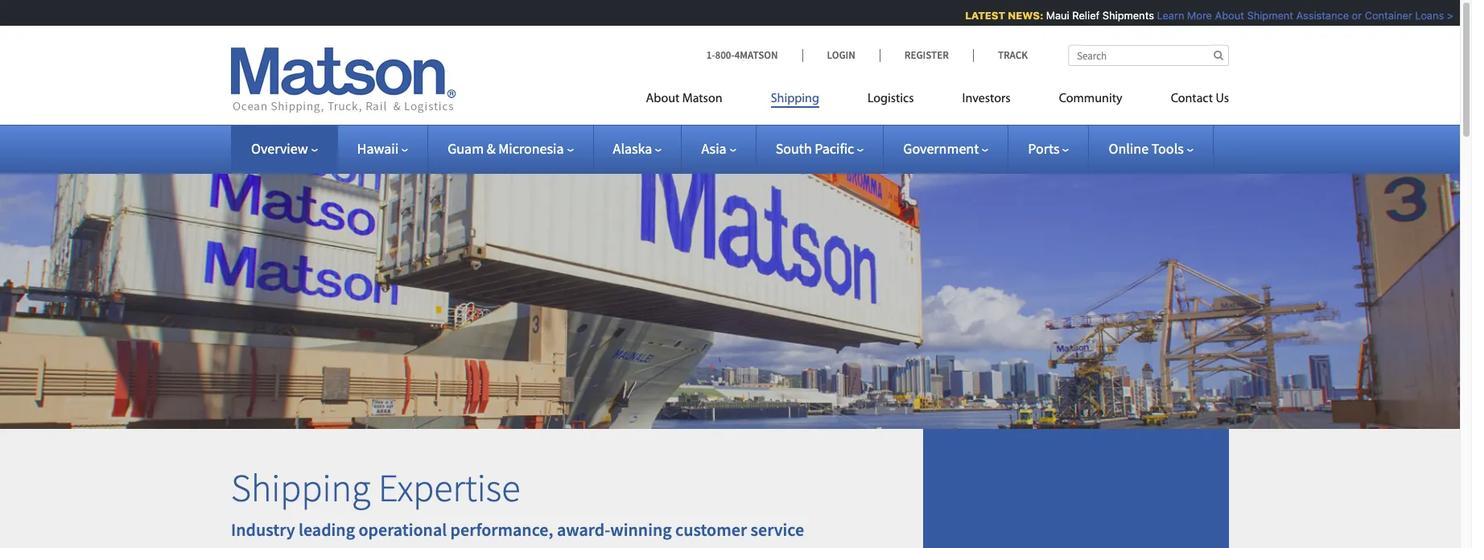 Task type: locate. For each thing, give the bounding box(es) containing it.
or
[[1346, 9, 1356, 22]]

1-
[[707, 48, 715, 62]]

container
[[1359, 9, 1406, 22]]

government
[[903, 139, 979, 158]]

guam
[[448, 139, 484, 158]]

about matson link
[[646, 85, 747, 118]]

ports
[[1028, 139, 1060, 158]]

news:
[[1002, 9, 1037, 22]]

0 vertical spatial shipping
[[771, 93, 819, 105]]

contact us
[[1171, 93, 1229, 105]]

1 horizontal spatial about
[[1209, 9, 1238, 22]]

shipping inside top menu navigation
[[771, 93, 819, 105]]

0 horizontal spatial shipping
[[231, 463, 371, 512]]

shipping up south
[[771, 93, 819, 105]]

about right more
[[1209, 9, 1238, 22]]

blue matson logo with ocean, shipping, truck, rail and logistics written beneath it. image
[[231, 47, 456, 114]]

pacific
[[815, 139, 854, 158]]

performance,
[[451, 519, 553, 541]]

banner image
[[0, 148, 1460, 429]]

learn
[[1151, 9, 1178, 22]]

overview link
[[251, 139, 318, 158]]

1 horizontal spatial shipping
[[771, 93, 819, 105]]

operational
[[359, 519, 447, 541]]

south
[[776, 139, 812, 158]]

shipping up leading
[[231, 463, 371, 512]]

1-800-4matson link
[[707, 48, 802, 62]]

learn more about shipment assistance or container loans > link
[[1151, 9, 1448, 22]]

customer
[[675, 519, 747, 541]]

investors link
[[938, 85, 1035, 118]]

shipment
[[1241, 9, 1287, 22]]

0 horizontal spatial about
[[646, 93, 680, 105]]

asia
[[702, 139, 727, 158]]

us
[[1216, 93, 1229, 105]]

1-800-4matson
[[707, 48, 778, 62]]

shipments
[[1097, 9, 1148, 22]]

>
[[1441, 9, 1448, 22]]

shipping
[[771, 93, 819, 105], [231, 463, 371, 512]]

about
[[1209, 9, 1238, 22], [646, 93, 680, 105]]

maui
[[1040, 9, 1063, 22]]

industry
[[231, 519, 295, 541]]

shipping for shipping expertise industry leading operational performance, award-winning customer service
[[231, 463, 371, 512]]

south pacific link
[[776, 139, 864, 158]]

1 vertical spatial shipping
[[231, 463, 371, 512]]

1 vertical spatial about
[[646, 93, 680, 105]]

section
[[903, 429, 1249, 548]]

hawaii
[[357, 139, 399, 158]]

about inside top menu navigation
[[646, 93, 680, 105]]

logistics link
[[844, 85, 938, 118]]

guam & micronesia link
[[448, 139, 574, 158]]

about left "matson"
[[646, 93, 680, 105]]

search image
[[1214, 50, 1224, 60]]

alaska
[[613, 139, 652, 158]]

contact
[[1171, 93, 1213, 105]]

None search field
[[1068, 45, 1229, 66]]

shipping inside shipping expertise industry leading operational performance, award-winning customer service
[[231, 463, 371, 512]]

0 vertical spatial about
[[1209, 9, 1238, 22]]

register
[[905, 48, 949, 62]]



Task type: describe. For each thing, give the bounding box(es) containing it.
award-
[[557, 519, 610, 541]]

matson
[[682, 93, 723, 105]]

government link
[[903, 139, 989, 158]]

online tools
[[1109, 139, 1184, 158]]

shipping for shipping
[[771, 93, 819, 105]]

more
[[1181, 9, 1206, 22]]

ports link
[[1028, 139, 1069, 158]]

800-
[[715, 48, 735, 62]]

loans
[[1409, 9, 1438, 22]]

alaska link
[[613, 139, 662, 158]]

login link
[[802, 48, 880, 62]]

online
[[1109, 139, 1149, 158]]

track
[[998, 48, 1028, 62]]

latest news: maui relief shipments learn more about shipment assistance or container loans >
[[959, 9, 1448, 22]]

shipping expertise industry leading operational performance, award-winning customer service
[[231, 463, 804, 541]]

asia link
[[702, 139, 736, 158]]

top menu navigation
[[646, 85, 1229, 118]]

assistance
[[1290, 9, 1343, 22]]

register link
[[880, 48, 973, 62]]

online tools link
[[1109, 139, 1194, 158]]

Search search field
[[1068, 45, 1229, 66]]

contact us link
[[1147, 85, 1229, 118]]

guam & micronesia
[[448, 139, 564, 158]]

latest
[[959, 9, 999, 22]]

overview
[[251, 139, 308, 158]]

login
[[827, 48, 856, 62]]

hawaii link
[[357, 139, 408, 158]]

logistics
[[868, 93, 914, 105]]

south pacific
[[776, 139, 854, 158]]

relief
[[1066, 9, 1094, 22]]

leading
[[299, 519, 355, 541]]

investors
[[962, 93, 1011, 105]]

about matson
[[646, 93, 723, 105]]

&
[[487, 139, 496, 158]]

community
[[1059, 93, 1123, 105]]

4matson
[[735, 48, 778, 62]]

community link
[[1035, 85, 1147, 118]]

track link
[[973, 48, 1028, 62]]

shipping link
[[747, 85, 844, 118]]

winning
[[610, 519, 672, 541]]

micronesia
[[498, 139, 564, 158]]

tools
[[1152, 139, 1184, 158]]

expertise
[[378, 463, 520, 512]]

service
[[751, 519, 804, 541]]



Task type: vqa. For each thing, say whether or not it's contained in the screenshot.
Shipping within THE SHIPPING EXPERTISE INDUSTRY LEADING OPERATIONAL PERFORMANCE, AWARD-WINNING CUSTOMER SERVICE
yes



